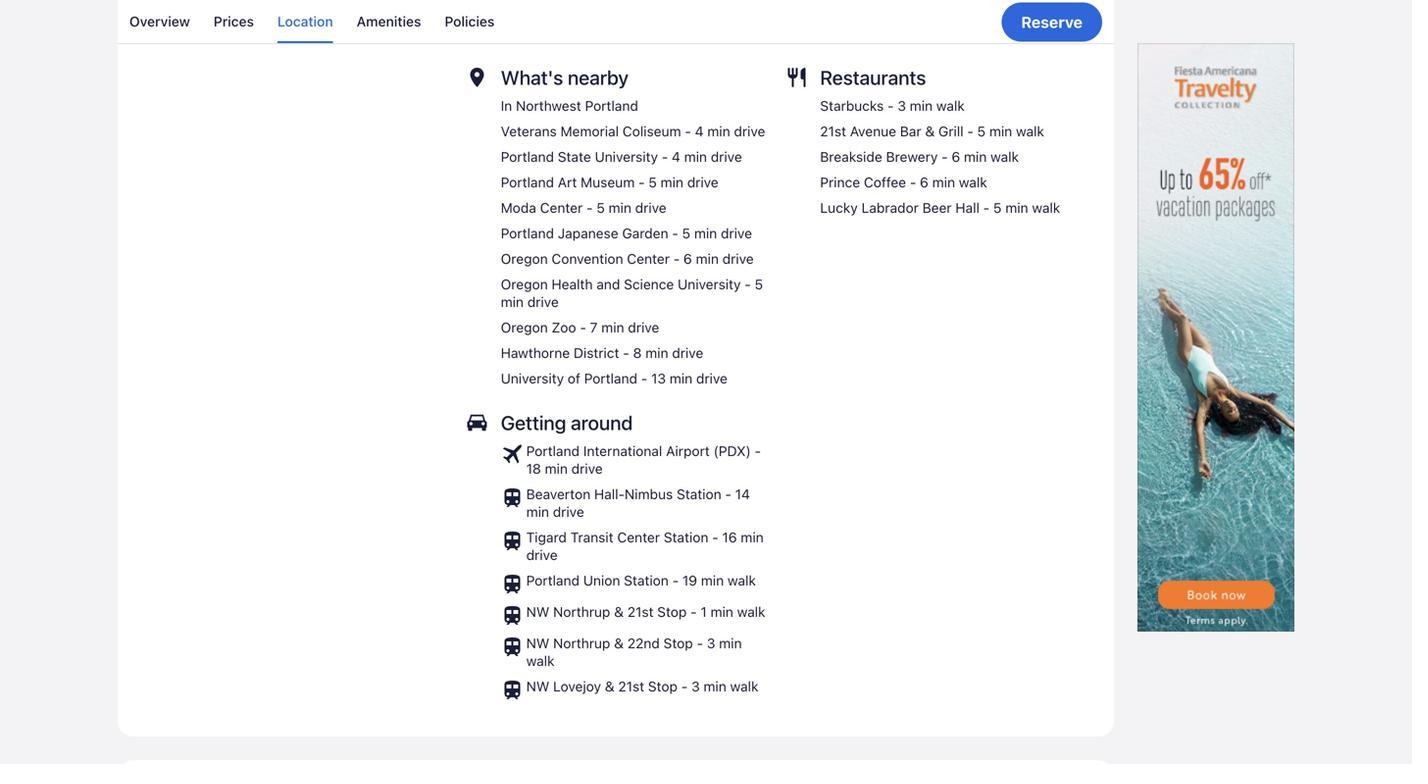 Task type: describe. For each thing, give the bounding box(es) containing it.
oregon for oregon health and science university
[[501, 276, 548, 292]]

getting around
[[501, 411, 633, 434]]

health
[[552, 276, 593, 292]]

nw lovejoy & 21st stop - 3 min walk
[[526, 678, 759, 694]]

coliseum
[[623, 123, 681, 139]]

- 5 min drive
[[501, 276, 763, 310]]

(pdx)
[[714, 443, 751, 459]]

moda
[[501, 199, 536, 216]]

science
[[624, 276, 674, 292]]

nw northrup & 22nd stop - 3 min walk list item
[[501, 634, 771, 670]]

transit
[[571, 529, 614, 545]]

& for nw northrup & 22nd stop - 3 min walk
[[614, 635, 624, 651]]

reserve
[[1022, 13, 1083, 31]]

district
[[574, 345, 620, 361]]

nearby
[[568, 66, 629, 89]]

memorial
[[561, 123, 619, 139]]

amenities link
[[357, 0, 421, 43]]

list for getting around
[[501, 442, 771, 701]]

3 inside restaurants starbucks - 3 min walk 21st avenue bar & grill - 5 min walk breakside brewery - 6 min walk prince coffee - 6 min walk lucky labrador beer hall - 5 min walk
[[898, 97, 906, 114]]

art
[[558, 174, 577, 190]]

breakside
[[820, 148, 883, 165]]

7
[[590, 319, 598, 335]]

1 horizontal spatial 6
[[920, 174, 929, 190]]

portland down the tigard
[[526, 572, 580, 588]]

2 vertical spatial station
[[624, 572, 669, 588]]

1 vertical spatial 4
[[672, 148, 681, 165]]

location link
[[278, 0, 333, 43]]

0 vertical spatial center
[[540, 199, 583, 216]]

zoo
[[552, 319, 576, 335]]

starbucks
[[820, 97, 884, 114]]

nimbus
[[625, 486, 673, 502]]

8
[[633, 345, 642, 361]]

veterans
[[501, 123, 557, 139]]

overview
[[129, 13, 190, 29]]

hall-
[[594, 486, 625, 502]]

drive inside - 5 min drive
[[528, 294, 559, 310]]

walk inside nw northrup & 22nd stop - 3 min walk
[[526, 653, 555, 669]]

portland inside "oregon zoo - 7 min drive hawthorne district - 8 min drive university of portland - 13 min drive"
[[584, 370, 638, 386]]

min inside tigard transit center station - 16 min drive
[[741, 529, 764, 545]]

2 horizontal spatial 6
[[952, 148, 961, 165]]

stop for nw lovejoy & 21st stop - 3 min walk
[[648, 678, 678, 694]]

- inside beaverton hall-nimbus station - 14 min drive
[[725, 486, 732, 502]]

3 for nw northrup & 22nd stop - 3 min walk
[[707, 635, 716, 651]]

nw northrup & 22nd stop - 3 min walk
[[526, 635, 742, 669]]

restaurants
[[820, 66, 926, 89]]

airport
[[666, 443, 710, 459]]

6 inside "in northwest portland veterans memorial coliseum - 4 min drive portland state university - 4 min drive portland art museum - 5 min drive moda center - 5 min drive portland japanese garden - 5 min drive oregon convention center - 6 min drive"
[[684, 250, 692, 267]]

policies link
[[445, 0, 495, 43]]

nw for nw northrup & 21st stop - 1 min walk
[[526, 604, 550, 620]]

tigard transit center station - 16 min drive list item
[[501, 529, 771, 564]]

in
[[501, 97, 512, 114]]

22nd
[[628, 635, 660, 651]]

2 horizontal spatial university
[[678, 276, 741, 292]]

1
[[701, 604, 707, 620]]

bar
[[900, 123, 922, 139]]

portland inside portland international airport (pdx) - 18 min drive
[[526, 443, 580, 459]]

portland union station - 19 min walk list item
[[501, 572, 771, 595]]

policies
[[445, 13, 495, 29]]

18
[[526, 460, 541, 477]]

13
[[651, 370, 666, 386]]

16
[[722, 529, 737, 545]]

oregon inside "in northwest portland veterans memorial coliseum - 4 min drive portland state university - 4 min drive portland art museum - 5 min drive moda center - 5 min drive portland japanese garden - 5 min drive oregon convention center - 6 min drive"
[[501, 250, 548, 267]]

min inside beaverton hall-nimbus station - 14 min drive
[[526, 504, 549, 520]]

- inside - 5 min drive
[[745, 276, 751, 292]]

beaverton
[[526, 486, 591, 502]]

- inside tigard transit center station - 16 min drive
[[712, 529, 719, 545]]

portland union station - 19 min walk
[[526, 572, 756, 588]]

list containing overview
[[118, 0, 1114, 43]]

nw lovejoy & 21st stop - 3 min walk list item
[[501, 678, 771, 701]]

northrup for 21st
[[553, 604, 611, 620]]



Task type: locate. For each thing, give the bounding box(es) containing it.
0 horizontal spatial 3
[[692, 678, 700, 694]]

portland international airport (pdx) - 18 min drive
[[526, 443, 761, 477]]

3 right 22nd
[[707, 635, 716, 651]]

nw inside nw lovejoy & 21st stop - 3 min walk list item
[[526, 678, 550, 694]]

3
[[898, 97, 906, 114], [707, 635, 716, 651], [692, 678, 700, 694]]

hall
[[956, 199, 980, 216]]

1 vertical spatial nw
[[526, 635, 550, 651]]

- inside nw northrup & 22nd stop - 3 min walk
[[697, 635, 703, 651]]

international
[[583, 443, 662, 459]]

-
[[888, 97, 894, 114], [685, 123, 691, 139], [968, 123, 974, 139], [662, 148, 668, 165], [942, 148, 948, 165], [639, 174, 645, 190], [910, 174, 917, 190], [587, 199, 593, 216], [984, 199, 990, 216], [672, 225, 679, 241], [674, 250, 680, 267], [745, 276, 751, 292], [580, 319, 586, 335], [623, 345, 630, 361], [641, 370, 648, 386], [755, 443, 761, 459], [725, 486, 732, 502], [712, 529, 719, 545], [673, 572, 679, 588], [691, 604, 697, 620], [697, 635, 703, 651], [682, 678, 688, 694]]

21st for nw northrup & 21st stop - 1 min walk
[[628, 604, 654, 620]]

2 vertical spatial 21st
[[618, 678, 645, 694]]

state
[[558, 148, 591, 165]]

northrup down union
[[553, 604, 611, 620]]

northwest
[[516, 97, 581, 114]]

university for coliseum
[[595, 148, 658, 165]]

oregon
[[501, 250, 548, 267], [501, 276, 548, 292], [501, 319, 548, 335]]

14
[[735, 486, 750, 502]]

center
[[540, 199, 583, 216], [627, 250, 670, 267], [617, 529, 660, 545]]

garden
[[622, 225, 669, 241]]

0 vertical spatial 4
[[695, 123, 704, 139]]

station left 14
[[677, 486, 722, 502]]

5
[[978, 123, 986, 139], [649, 174, 657, 190], [597, 199, 605, 216], [994, 199, 1002, 216], [682, 225, 691, 241], [755, 276, 763, 292]]

1 vertical spatial 3
[[707, 635, 716, 651]]

21st
[[820, 123, 847, 139], [628, 604, 654, 620], [618, 678, 645, 694]]

oregon zoo - 7 min drive hawthorne district - 8 min drive university of portland - 13 min drive
[[501, 319, 728, 386]]

what's
[[501, 66, 563, 89]]

1 oregon from the top
[[501, 250, 548, 267]]

min
[[910, 97, 933, 114], [708, 123, 730, 139], [990, 123, 1013, 139], [684, 148, 707, 165], [964, 148, 987, 165], [661, 174, 684, 190], [933, 174, 956, 190], [609, 199, 632, 216], [1006, 199, 1029, 216], [694, 225, 717, 241], [696, 250, 719, 267], [501, 294, 524, 310], [602, 319, 624, 335], [646, 345, 669, 361], [670, 370, 693, 386], [545, 460, 568, 477], [526, 504, 549, 520], [741, 529, 764, 545], [701, 572, 724, 588], [711, 604, 734, 620], [719, 635, 742, 651], [704, 678, 727, 694]]

stop down nw northrup & 22nd stop - 3 min walk list item
[[648, 678, 678, 694]]

2 vertical spatial oregon
[[501, 319, 548, 335]]

2 vertical spatial center
[[617, 529, 660, 545]]

portland up 18
[[526, 443, 580, 459]]

university right science
[[678, 276, 741, 292]]

21st up breakside
[[820, 123, 847, 139]]

1 vertical spatial 6
[[920, 174, 929, 190]]

21st inside restaurants starbucks - 3 min walk 21st avenue bar & grill - 5 min walk breakside brewery - 6 min walk prince coffee - 6 min walk lucky labrador beer hall - 5 min walk
[[820, 123, 847, 139]]

stop
[[657, 604, 687, 620], [664, 635, 693, 651], [648, 678, 678, 694]]

northrup up lovejoy
[[553, 635, 611, 651]]

portland up moda
[[501, 174, 554, 190]]

0 vertical spatial university
[[595, 148, 658, 165]]

university inside "in northwest portland veterans memorial coliseum - 4 min drive portland state university - 4 min drive portland art museum - 5 min drive moda center - 5 min drive portland japanese garden - 5 min drive oregon convention center - 6 min drive"
[[595, 148, 658, 165]]

21st down nw northrup & 22nd stop - 3 min walk list item
[[618, 678, 645, 694]]

beaverton hall-nimbus station - 14 min drive list item
[[501, 485, 771, 521]]

0 horizontal spatial university
[[501, 370, 564, 386]]

center down art
[[540, 199, 583, 216]]

2 northrup from the top
[[553, 635, 611, 651]]

center inside tigard transit center station - 16 min drive
[[617, 529, 660, 545]]

station for center
[[664, 529, 709, 545]]

beer
[[923, 199, 952, 216]]

center down beaverton hall-nimbus station - 14 min drive "list item"
[[617, 529, 660, 545]]

northrup for 22nd
[[553, 635, 611, 651]]

nw northrup & 21st stop - 1 min walk
[[526, 604, 766, 620]]

japanese
[[558, 225, 619, 241]]

station inside beaverton hall-nimbus station - 14 min drive
[[677, 486, 722, 502]]

& down portland union station - 19 min walk list item
[[614, 604, 624, 620]]

1 vertical spatial 21st
[[628, 604, 654, 620]]

0 vertical spatial stop
[[657, 604, 687, 620]]

drive inside portland international airport (pdx) - 18 min drive
[[572, 460, 603, 477]]

university for drive
[[501, 370, 564, 386]]

min inside nw northrup & 22nd stop - 3 min walk
[[719, 635, 742, 651]]

list for what's nearby
[[501, 97, 771, 387]]

station
[[677, 486, 722, 502], [664, 529, 709, 545], [624, 572, 669, 588]]

0 vertical spatial 21st
[[820, 123, 847, 139]]

portland down nearby
[[585, 97, 638, 114]]

& for nw lovejoy & 21st stop - 3 min walk
[[605, 678, 615, 694]]

prices
[[214, 13, 254, 29]]

prices link
[[214, 0, 254, 43]]

prince
[[820, 174, 860, 190]]

1 vertical spatial university
[[678, 276, 741, 292]]

portland international airport (pdx) - 18 min drive list item
[[501, 442, 771, 478]]

0 vertical spatial northrup
[[553, 604, 611, 620]]

nw inside nw northrup & 22nd stop - 3 min walk
[[526, 635, 550, 651]]

4 right coliseum
[[695, 123, 704, 139]]

center up science
[[627, 250, 670, 267]]

overview link
[[129, 0, 190, 43]]

0 vertical spatial oregon
[[501, 250, 548, 267]]

station for nimbus
[[677, 486, 722, 502]]

amenities
[[357, 13, 421, 29]]

union
[[583, 572, 620, 588]]

4
[[695, 123, 704, 139], [672, 148, 681, 165]]

museum
[[581, 174, 635, 190]]

0 horizontal spatial 6
[[684, 250, 692, 267]]

1 vertical spatial center
[[627, 250, 670, 267]]

3 oregon from the top
[[501, 319, 548, 335]]

1 horizontal spatial 3
[[707, 635, 716, 651]]

portland
[[585, 97, 638, 114], [501, 148, 554, 165], [501, 174, 554, 190], [501, 225, 554, 241], [584, 370, 638, 386], [526, 443, 580, 459], [526, 572, 580, 588]]

location
[[278, 13, 333, 29]]

2 vertical spatial university
[[501, 370, 564, 386]]

1 vertical spatial northrup
[[553, 635, 611, 651]]

0 vertical spatial 3
[[898, 97, 906, 114]]

0 horizontal spatial 4
[[672, 148, 681, 165]]

oregon up hawthorne
[[501, 319, 548, 335]]

& inside nw northrup & 22nd stop - 3 min walk
[[614, 635, 624, 651]]

3 nw from the top
[[526, 678, 550, 694]]

min inside - 5 min drive
[[501, 294, 524, 310]]

northrup inside nw northrup & 21st stop - 1 min walk list item
[[553, 604, 611, 620]]

nw inside nw northrup & 21st stop - 1 min walk list item
[[526, 604, 550, 620]]

station up 19
[[664, 529, 709, 545]]

oregon left health at the top left of page
[[501, 276, 548, 292]]

0 vertical spatial 6
[[952, 148, 961, 165]]

6 up - 5 min drive
[[684, 250, 692, 267]]

2 nw from the top
[[526, 635, 550, 651]]

2 oregon from the top
[[501, 276, 548, 292]]

portland down district
[[584, 370, 638, 386]]

19
[[683, 572, 697, 588]]

min inside portland international airport (pdx) - 18 min drive
[[545, 460, 568, 477]]

brewery
[[886, 148, 938, 165]]

beaverton hall-nimbus station - 14 min drive
[[526, 486, 750, 520]]

lucky
[[820, 199, 858, 216]]

0 vertical spatial station
[[677, 486, 722, 502]]

list containing starbucks - 3 min walk
[[820, 97, 1061, 217]]

drive inside beaverton hall-nimbus station - 14 min drive
[[553, 504, 584, 520]]

stop for nw northrup & 21st stop - 1 min walk
[[657, 604, 687, 620]]

& right lovejoy
[[605, 678, 615, 694]]

avenue
[[850, 123, 897, 139]]

nw for nw northrup & 22nd stop - 3 min walk
[[526, 635, 550, 651]]

3 inside nw northrup & 22nd stop - 3 min walk
[[707, 635, 716, 651]]

walk
[[937, 97, 965, 114], [1016, 123, 1045, 139], [991, 148, 1019, 165], [959, 174, 988, 190], [1032, 199, 1061, 216], [728, 572, 756, 588], [737, 604, 766, 620], [526, 653, 555, 669], [730, 678, 759, 694]]

hawthorne
[[501, 345, 570, 361]]

1 horizontal spatial university
[[595, 148, 658, 165]]

1 vertical spatial station
[[664, 529, 709, 545]]

list containing in northwest portland
[[501, 97, 771, 387]]

university inside "oregon zoo - 7 min drive hawthorne district - 8 min drive university of portland - 13 min drive"
[[501, 370, 564, 386]]

grill
[[939, 123, 964, 139]]

northrup inside nw northrup & 22nd stop - 3 min walk
[[553, 635, 611, 651]]

oregon down moda
[[501, 250, 548, 267]]

northrup
[[553, 604, 611, 620], [553, 635, 611, 651]]

oregon health and science university
[[501, 276, 741, 292]]

& left 22nd
[[614, 635, 624, 651]]

& for nw northrup & 21st stop - 1 min walk
[[614, 604, 624, 620]]

and
[[597, 276, 620, 292]]

2 vertical spatial 6
[[684, 250, 692, 267]]

stop for nw northrup & 22nd stop - 3 min walk
[[664, 635, 693, 651]]

lovejoy
[[553, 678, 601, 694]]

getting
[[501, 411, 566, 434]]

restaurants starbucks - 3 min walk 21st avenue bar & grill - 5 min walk breakside brewery - 6 min walk prince coffee - 6 min walk lucky labrador beer hall - 5 min walk
[[820, 66, 1061, 216]]

5 inside - 5 min drive
[[755, 276, 763, 292]]

list containing portland international airport (pdx) - 18 min drive
[[501, 442, 771, 701]]

1 northrup from the top
[[553, 604, 611, 620]]

2 horizontal spatial 3
[[898, 97, 906, 114]]

around
[[571, 411, 633, 434]]

in northwest portland veterans memorial coliseum - 4 min drive portland state university - 4 min drive portland art museum - 5 min drive moda center - 5 min drive portland japanese garden - 5 min drive oregon convention center - 6 min drive
[[501, 97, 766, 267]]

- inside portland international airport (pdx) - 18 min drive
[[755, 443, 761, 459]]

& inside restaurants starbucks - 3 min walk 21st avenue bar & grill - 5 min walk breakside brewery - 6 min walk prince coffee - 6 min walk lucky labrador beer hall - 5 min walk
[[925, 123, 935, 139]]

university up museum
[[595, 148, 658, 165]]

0 vertical spatial nw
[[526, 604, 550, 620]]

6 down "brewery"
[[920, 174, 929, 190]]

labrador
[[862, 199, 919, 216]]

what's nearby
[[501, 66, 629, 89]]

tigard
[[526, 529, 567, 545]]

oregon inside "oregon zoo - 7 min drive hawthorne district - 8 min drive university of portland - 13 min drive"
[[501, 319, 548, 335]]

21st for nw lovejoy & 21st stop - 3 min walk
[[618, 678, 645, 694]]

2 vertical spatial 3
[[692, 678, 700, 694]]

1 horizontal spatial 4
[[695, 123, 704, 139]]

3 for nw lovejoy & 21st stop - 3 min walk
[[692, 678, 700, 694]]

nw for nw lovejoy & 21st stop - 3 min walk
[[526, 678, 550, 694]]

station up nw northrup & 21st stop - 1 min walk
[[624, 572, 669, 588]]

4 down coliseum
[[672, 148, 681, 165]]

list for restaurants
[[820, 97, 1061, 217]]

station inside tigard transit center station - 16 min drive
[[664, 529, 709, 545]]

portland down moda
[[501, 225, 554, 241]]

&
[[925, 123, 935, 139], [614, 604, 624, 620], [614, 635, 624, 651], [605, 678, 615, 694]]

nw northrup & 21st stop - 1 min walk list item
[[501, 603, 771, 627]]

tigard transit center station - 16 min drive
[[526, 529, 764, 563]]

stop inside nw northrup & 22nd stop - 3 min walk
[[664, 635, 693, 651]]

21st down portland union station - 19 min walk list item
[[628, 604, 654, 620]]

portland down veterans
[[501, 148, 554, 165]]

1 vertical spatial oregon
[[501, 276, 548, 292]]

list
[[118, 0, 1114, 43], [501, 97, 771, 387], [820, 97, 1061, 217], [501, 442, 771, 701]]

oregon for oregon zoo - 7 min drive hawthorne district - 8 min drive university of portland - 13 min drive
[[501, 319, 548, 335]]

6 down grill
[[952, 148, 961, 165]]

3 up bar
[[898, 97, 906, 114]]

drive inside tigard transit center station - 16 min drive
[[526, 547, 558, 563]]

stop left 1
[[657, 604, 687, 620]]

2 vertical spatial nw
[[526, 678, 550, 694]]

3 down nw northrup & 22nd stop - 3 min walk list item
[[692, 678, 700, 694]]

reserve button
[[1002, 2, 1103, 42]]

convention
[[552, 250, 624, 267]]

university
[[595, 148, 658, 165], [678, 276, 741, 292], [501, 370, 564, 386]]

1 nw from the top
[[526, 604, 550, 620]]

& right bar
[[925, 123, 935, 139]]

6
[[952, 148, 961, 165], [920, 174, 929, 190], [684, 250, 692, 267]]

of
[[568, 370, 581, 386]]

stop right 22nd
[[664, 635, 693, 651]]

coffee
[[864, 174, 907, 190]]

2 vertical spatial stop
[[648, 678, 678, 694]]

nw
[[526, 604, 550, 620], [526, 635, 550, 651], [526, 678, 550, 694]]

1 vertical spatial stop
[[664, 635, 693, 651]]

university down hawthorne
[[501, 370, 564, 386]]

drive
[[734, 123, 766, 139], [711, 148, 742, 165], [687, 174, 719, 190], [635, 199, 667, 216], [721, 225, 752, 241], [723, 250, 754, 267], [528, 294, 559, 310], [628, 319, 660, 335], [672, 345, 704, 361], [696, 370, 728, 386], [572, 460, 603, 477], [553, 504, 584, 520], [526, 547, 558, 563]]



Task type: vqa. For each thing, say whether or not it's contained in the screenshot.


